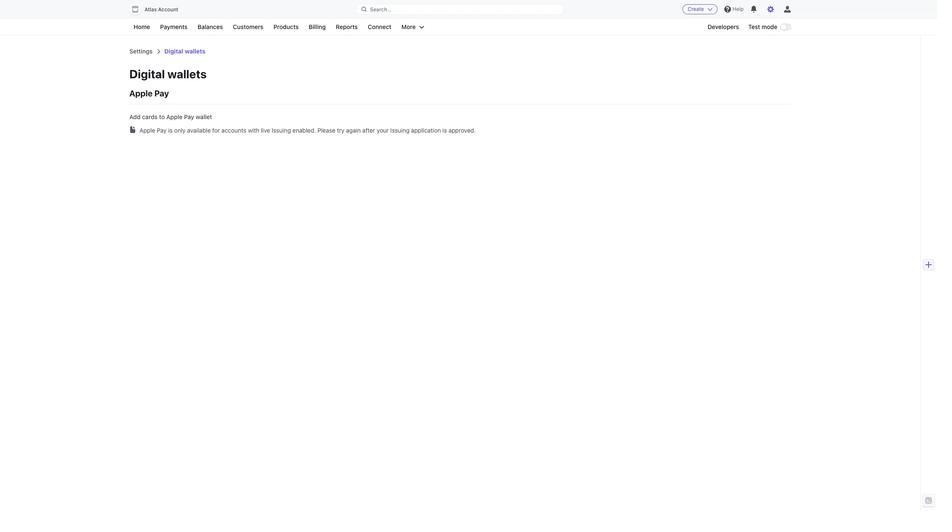 Task type: describe. For each thing, give the bounding box(es) containing it.
atlas
[[145, 6, 157, 13]]

atlas account
[[145, 6, 178, 13]]

1 vertical spatial wallets
[[167, 67, 207, 81]]

mode
[[762, 23, 777, 30]]

pay for apple pay is only available for accounts with live issuing enabled. please try again after your issuing application is approved.
[[157, 127, 167, 134]]

billing
[[309, 23, 326, 30]]

2 issuing from the left
[[390, 127, 410, 134]]

1 vertical spatial apple
[[166, 113, 182, 121]]

payments
[[160, 23, 188, 30]]

only
[[174, 127, 186, 134]]

available
[[187, 127, 211, 134]]

enabled.
[[292, 127, 316, 134]]

Search… text field
[[357, 4, 564, 15]]

add cards to apple pay wallet
[[129, 113, 212, 121]]

developers link
[[704, 22, 743, 32]]

customers link
[[229, 22, 268, 32]]

test mode
[[748, 23, 777, 30]]

apple pay is only available for accounts with live issuing enabled. please try again after your issuing application is approved.
[[139, 127, 476, 134]]

Search… search field
[[357, 4, 564, 15]]

billing link
[[305, 22, 330, 32]]

connect link
[[364, 22, 396, 32]]

after
[[362, 127, 375, 134]]

balances
[[198, 23, 223, 30]]

settings link
[[129, 48, 153, 55]]

atlas account button
[[129, 3, 187, 15]]

payments link
[[156, 22, 192, 32]]

1 is from the left
[[168, 127, 173, 134]]

live
[[261, 127, 270, 134]]

reports link
[[332, 22, 362, 32]]

your
[[377, 127, 389, 134]]

test
[[748, 23, 760, 30]]

products
[[273, 23, 299, 30]]

1 vertical spatial pay
[[184, 113, 194, 121]]

notifications image
[[750, 6, 757, 13]]

help
[[733, 6, 744, 12]]

more button
[[397, 22, 428, 32]]

1 issuing from the left
[[272, 127, 291, 134]]

add
[[129, 113, 141, 121]]



Task type: locate. For each thing, give the bounding box(es) containing it.
0 vertical spatial apple
[[129, 88, 153, 98]]

apple right to
[[166, 113, 182, 121]]

0 vertical spatial digital
[[164, 48, 183, 55]]

2 is from the left
[[443, 127, 447, 134]]

issuing right 'live'
[[272, 127, 291, 134]]

search…
[[370, 6, 391, 12]]

accounts
[[221, 127, 246, 134]]

is
[[168, 127, 173, 134], [443, 127, 447, 134]]

is left the only
[[168, 127, 173, 134]]

apple pay
[[129, 88, 169, 98]]

digital down payments link
[[164, 48, 183, 55]]

digital wallets down payments link
[[164, 48, 205, 55]]

digital up apple pay
[[129, 67, 165, 81]]

reports
[[336, 23, 358, 30]]

to
[[159, 113, 165, 121]]

customers
[[233, 23, 263, 30]]

0 horizontal spatial is
[[168, 127, 173, 134]]

home
[[134, 23, 150, 30]]

apple for apple pay is only available for accounts with live issuing enabled. please try again after your issuing application is approved.
[[139, 127, 155, 134]]

account
[[158, 6, 178, 13]]

1 horizontal spatial issuing
[[390, 127, 410, 134]]

more
[[402, 23, 416, 30]]

1 vertical spatial digital wallets
[[129, 67, 207, 81]]

please
[[318, 127, 335, 134]]

again
[[346, 127, 361, 134]]

pay left wallet
[[184, 113, 194, 121]]

pay down to
[[157, 127, 167, 134]]

create
[[688, 6, 704, 12]]

apple
[[129, 88, 153, 98], [166, 113, 182, 121], [139, 127, 155, 134]]

create button
[[683, 4, 718, 14]]

apple down cards
[[139, 127, 155, 134]]

is left approved.
[[443, 127, 447, 134]]

pay up to
[[154, 88, 169, 98]]

approved.
[[449, 127, 476, 134]]

0 vertical spatial pay
[[154, 88, 169, 98]]

0 horizontal spatial issuing
[[272, 127, 291, 134]]

1 horizontal spatial is
[[443, 127, 447, 134]]

balances link
[[193, 22, 227, 32]]

2 vertical spatial pay
[[157, 127, 167, 134]]

issuing
[[272, 127, 291, 134], [390, 127, 410, 134]]

pay
[[154, 88, 169, 98], [184, 113, 194, 121], [157, 127, 167, 134]]

settings
[[129, 48, 153, 55]]

digital wallets up apple pay
[[129, 67, 207, 81]]

developers
[[708, 23, 739, 30]]

pay for apple pay
[[154, 88, 169, 98]]

help button
[[721, 3, 747, 16]]

apple up add
[[129, 88, 153, 98]]

with
[[248, 127, 259, 134]]

1 vertical spatial digital
[[129, 67, 165, 81]]

application
[[411, 127, 441, 134]]

home link
[[129, 22, 154, 32]]

wallet
[[196, 113, 212, 121]]

for
[[212, 127, 220, 134]]

try
[[337, 127, 344, 134]]

products link
[[269, 22, 303, 32]]

0 vertical spatial digital wallets
[[164, 48, 205, 55]]

2 vertical spatial apple
[[139, 127, 155, 134]]

digital
[[164, 48, 183, 55], [129, 67, 165, 81]]

wallets
[[185, 48, 205, 55], [167, 67, 207, 81]]

connect
[[368, 23, 391, 30]]

digital wallets
[[164, 48, 205, 55], [129, 67, 207, 81]]

issuing right your
[[390, 127, 410, 134]]

0 vertical spatial wallets
[[185, 48, 205, 55]]

apple for apple pay
[[129, 88, 153, 98]]

cards
[[142, 113, 158, 121]]



Task type: vqa. For each thing, say whether or not it's contained in the screenshot.
the required
no



